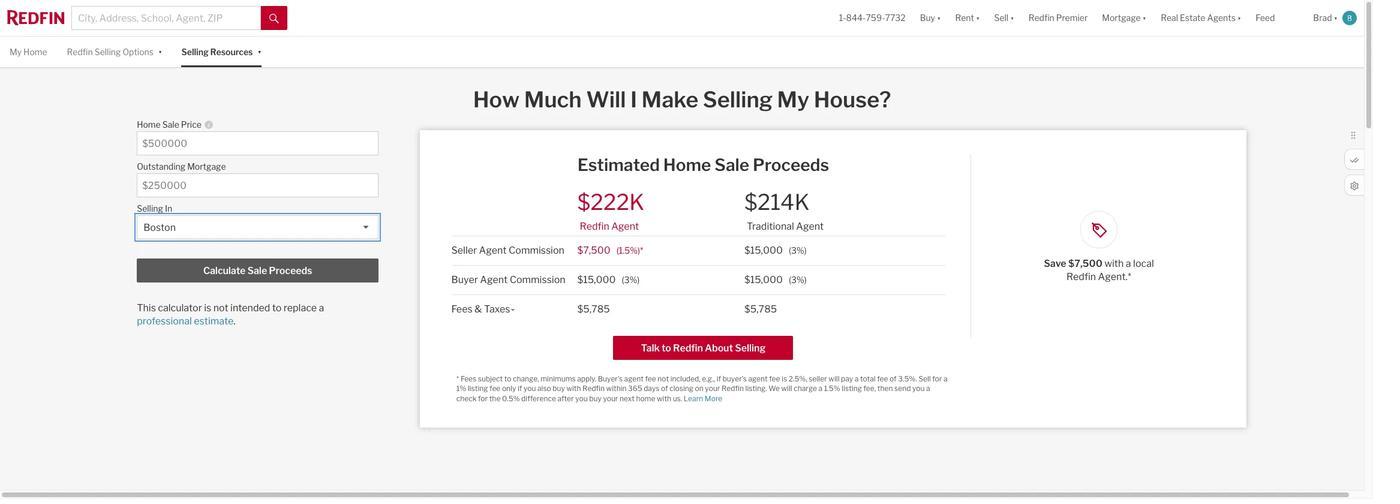 Task type: locate. For each thing, give the bounding box(es) containing it.
my
[[10, 47, 22, 57], [777, 87, 810, 113]]

selling
[[95, 47, 121, 57], [181, 47, 209, 57], [703, 87, 773, 113], [137, 204, 163, 214], [735, 342, 766, 354]]

1 vertical spatial commission
[[510, 274, 566, 285]]

0 horizontal spatial proceeds
[[269, 265, 312, 277]]

* down $222k redfin agent
[[640, 245, 644, 255]]

0 horizontal spatial of
[[661, 384, 668, 393]]

0 vertical spatial *
[[640, 245, 644, 255]]

commission
[[509, 245, 565, 256], [510, 274, 566, 285]]

sale left the price
[[162, 120, 179, 130]]

seller agent commission
[[452, 245, 565, 256]]

1 vertical spatial for
[[478, 394, 488, 403]]

i
[[631, 87, 637, 113]]

0 vertical spatial mortgage
[[1103, 13, 1141, 23]]

0 horizontal spatial sale
[[162, 120, 179, 130]]

$5,785
[[578, 303, 610, 315], [745, 303, 777, 315]]

your
[[705, 384, 720, 393], [603, 394, 618, 403]]

$7,500 left "(1.5%)"
[[578, 245, 611, 256]]

redfin premier button
[[1022, 0, 1095, 36]]

0 vertical spatial sale
[[162, 120, 179, 130]]

your up more
[[705, 384, 720, 393]]

0 horizontal spatial listing
[[468, 384, 488, 393]]

minimums
[[541, 374, 576, 383]]

agent right traditional at top
[[796, 221, 824, 232]]

you down 'change,' on the left of page
[[524, 384, 536, 393]]

0 vertical spatial with
[[1105, 258, 1124, 270]]

of right days on the left
[[661, 384, 668, 393]]

1 horizontal spatial will
[[829, 374, 840, 383]]

a right 3.5%.
[[944, 374, 948, 383]]

redfin
[[1029, 13, 1055, 23], [67, 47, 93, 57], [580, 221, 610, 232], [1067, 271, 1096, 283], [673, 342, 703, 354], [583, 384, 605, 393], [722, 384, 744, 393]]

$7,500 right the 'save'
[[1069, 258, 1103, 270]]

fee up we
[[769, 374, 780, 383]]

e.g.,
[[702, 374, 715, 383]]

buy ▾
[[920, 13, 941, 23]]

1 horizontal spatial *
[[640, 245, 644, 255]]

with a local redfin agent.*
[[1067, 258, 1154, 283]]

1 horizontal spatial my
[[777, 87, 810, 113]]

0 horizontal spatial to
[[272, 303, 282, 314]]

1 horizontal spatial for
[[933, 374, 942, 383]]

closing
[[670, 384, 694, 393]]

will right we
[[782, 384, 793, 393]]

with up after
[[567, 384, 581, 393]]

1 horizontal spatial of
[[890, 374, 897, 383]]

of
[[890, 374, 897, 383], [661, 384, 668, 393]]

is left 2.5%,
[[782, 374, 787, 383]]

fees & taxes
[[452, 303, 510, 315]]

replace
[[284, 303, 317, 314]]

$15,000 for $15,000
[[745, 274, 783, 285]]

0 horizontal spatial with
[[567, 384, 581, 393]]

1 vertical spatial fees
[[461, 374, 477, 383]]

2 horizontal spatial home
[[664, 155, 711, 175]]

agent right "seller"
[[479, 245, 507, 256]]

1 vertical spatial proceeds
[[269, 265, 312, 277]]

selling inside redfin selling options ▾
[[95, 47, 121, 57]]

1 vertical spatial my
[[777, 87, 810, 113]]

0 horizontal spatial if
[[518, 384, 522, 393]]

we
[[769, 384, 780, 393]]

listing down pay
[[842, 384, 862, 393]]

0 vertical spatial to
[[272, 303, 282, 314]]

home
[[23, 47, 47, 57], [137, 120, 161, 130], [664, 155, 711, 175]]

learn
[[684, 394, 703, 403]]

▾
[[937, 13, 941, 23], [976, 13, 980, 23], [1011, 13, 1015, 23], [1143, 13, 1147, 23], [1238, 13, 1242, 23], [1334, 13, 1338, 23], [158, 46, 162, 56], [258, 46, 262, 56]]

not up days on the left
[[658, 374, 669, 383]]

fees left &
[[452, 303, 473, 315]]

to left "replace"
[[272, 303, 282, 314]]

you
[[524, 384, 536, 393], [913, 384, 925, 393], [576, 394, 588, 403]]

1 vertical spatial of
[[661, 384, 668, 393]]

with up agent.*
[[1105, 258, 1124, 270]]

mortgage left real
[[1103, 13, 1141, 23]]

0 vertical spatial commission
[[509, 245, 565, 256]]

if
[[717, 374, 721, 383], [518, 384, 522, 393]]

proceeds up $214k
[[753, 155, 829, 175]]

sell inside dropdown button
[[995, 13, 1009, 23]]

agent.*
[[1099, 271, 1132, 283]]

to up only
[[504, 374, 511, 383]]

talk to redfin about selling
[[641, 342, 766, 354]]

1-
[[839, 13, 846, 23]]

not up estimate
[[213, 303, 228, 314]]

0 horizontal spatial not
[[213, 303, 228, 314]]

you down 3.5%.
[[913, 384, 925, 393]]

redfin down save $7,500
[[1067, 271, 1096, 283]]

1 horizontal spatial is
[[782, 374, 787, 383]]

fees up 1% on the bottom of the page
[[461, 374, 477, 383]]

buyer's
[[723, 374, 747, 383]]

0 vertical spatial your
[[705, 384, 720, 393]]

1 horizontal spatial $5,785
[[745, 303, 777, 315]]

1 vertical spatial will
[[782, 384, 793, 393]]

if right e.g.,
[[717, 374, 721, 383]]

1 horizontal spatial listing
[[842, 384, 862, 393]]

if right only
[[518, 384, 522, 393]]

2 vertical spatial sale
[[248, 265, 267, 277]]

included,
[[671, 374, 701, 383]]

mortgage ▾
[[1103, 13, 1147, 23]]

1 horizontal spatial buy
[[589, 394, 602, 403]]

apply.
[[577, 374, 597, 383]]

City, Address, School, Agent, ZIP search field
[[71, 6, 261, 30]]

to inside talk to redfin about selling button
[[662, 342, 671, 354]]

0 horizontal spatial *
[[457, 374, 459, 383]]

(3%)
[[789, 245, 807, 255], [622, 275, 640, 285], [789, 275, 807, 285]]

for left the
[[478, 394, 488, 403]]

2 horizontal spatial with
[[1105, 258, 1124, 270]]

1 vertical spatial *
[[457, 374, 459, 383]]

1 vertical spatial not
[[658, 374, 669, 383]]

selling in element
[[137, 198, 373, 216]]

sell right rent ▾ on the top of the page
[[995, 13, 1009, 23]]

fee
[[645, 374, 656, 383], [769, 374, 780, 383], [877, 374, 888, 383], [490, 384, 501, 393]]

▾ right buy
[[937, 13, 941, 23]]

mortgage down the price
[[187, 162, 226, 172]]

sell right 3.5%.
[[919, 374, 931, 383]]

agent
[[612, 221, 639, 232], [796, 221, 824, 232], [479, 245, 507, 256], [480, 274, 508, 285]]

1 vertical spatial is
[[782, 374, 787, 383]]

agent up "(1.5%)"
[[612, 221, 639, 232]]

▾ right agents
[[1238, 13, 1242, 23]]

buy down the minimums
[[553, 384, 565, 393]]

check
[[457, 394, 477, 403]]

0 horizontal spatial $5,785
[[578, 303, 610, 315]]

your down the within
[[603, 394, 618, 403]]

1 vertical spatial sell
[[919, 374, 931, 383]]

a right send
[[927, 384, 930, 393]]

proceeds up "replace"
[[269, 265, 312, 277]]

$15,000
[[745, 245, 783, 256], [578, 274, 616, 285], [745, 274, 783, 285]]

▾ right resources
[[258, 46, 262, 56]]

redfin premier
[[1029, 13, 1088, 23]]

1 vertical spatial sale
[[715, 155, 750, 175]]

charge
[[794, 384, 817, 393]]

selling inside selling resources ▾
[[181, 47, 209, 57]]

1 horizontal spatial with
[[657, 394, 672, 403]]

difference
[[522, 394, 556, 403]]

agent up listing.
[[749, 374, 768, 383]]

a down the seller
[[819, 384, 823, 393]]

1 vertical spatial mortgage
[[187, 162, 226, 172]]

redfin left premier
[[1029, 13, 1055, 23]]

redfin selling options link
[[67, 37, 154, 67]]

you right after
[[576, 394, 588, 403]]

1 horizontal spatial sale
[[248, 265, 267, 277]]

a right "replace"
[[319, 303, 324, 314]]

commission down seller agent commission
[[510, 274, 566, 285]]

redfin inside with a local redfin agent.*
[[1067, 271, 1096, 283]]

listing up check
[[468, 384, 488, 393]]

redfin inside $222k redfin agent
[[580, 221, 610, 232]]

1 horizontal spatial mortgage
[[1103, 13, 1141, 23]]

2 horizontal spatial you
[[913, 384, 925, 393]]

agent up 365
[[624, 374, 644, 383]]

* up 1% on the bottom of the page
[[457, 374, 459, 383]]

0 vertical spatial not
[[213, 303, 228, 314]]

a left the local
[[1126, 258, 1132, 270]]

1 horizontal spatial to
[[504, 374, 511, 383]]

talk
[[641, 342, 660, 354]]

not
[[213, 303, 228, 314], [658, 374, 669, 383]]

0 vertical spatial sell
[[995, 13, 1009, 23]]

1 horizontal spatial proceeds
[[753, 155, 829, 175]]

0 vertical spatial $7,500
[[578, 245, 611, 256]]

not inside this calculator is not intended to replace a professional estimate .
[[213, 303, 228, 314]]

$15,000 (3%) for $7,500
[[745, 245, 807, 256]]

user photo image
[[1343, 11, 1357, 25]]

2 horizontal spatial to
[[662, 342, 671, 354]]

0 horizontal spatial mortgage
[[187, 162, 226, 172]]

2 horizontal spatial sale
[[715, 155, 750, 175]]

next
[[620, 394, 635, 403]]

(3%) for $15,000
[[789, 275, 807, 285]]

0 horizontal spatial agent
[[624, 374, 644, 383]]

after
[[558, 394, 574, 403]]

0 horizontal spatial buy
[[553, 384, 565, 393]]

redfin right 'my home' at left
[[67, 47, 93, 57]]

to
[[272, 303, 282, 314], [662, 342, 671, 354], [504, 374, 511, 383]]

redfin up included,
[[673, 342, 703, 354]]

subject
[[478, 374, 503, 383]]

also
[[538, 384, 551, 393]]

fee up days on the left
[[645, 374, 656, 383]]

submit search image
[[269, 14, 279, 23]]

1 horizontal spatial if
[[717, 374, 721, 383]]

1 horizontal spatial sell
[[995, 13, 1009, 23]]

1 agent from the left
[[624, 374, 644, 383]]

commission for seller agent commission
[[509, 245, 565, 256]]

rent ▾
[[956, 13, 980, 23]]

agent
[[624, 374, 644, 383], [749, 374, 768, 383]]

2 $5,785 from the left
[[745, 303, 777, 315]]

sale
[[162, 120, 179, 130], [715, 155, 750, 175], [248, 265, 267, 277]]

is
[[204, 303, 211, 314], [782, 374, 787, 383]]

to right talk
[[662, 342, 671, 354]]

0 vertical spatial is
[[204, 303, 211, 314]]

home for estimated home sale proceeds
[[664, 155, 711, 175]]

0 horizontal spatial my
[[10, 47, 22, 57]]

*
[[640, 245, 644, 255], [457, 374, 459, 383]]

redfin up $7,500 (1.5%) * at the left of page
[[580, 221, 610, 232]]

$214k traditional agent
[[745, 189, 824, 232]]

1 horizontal spatial $7,500
[[1069, 258, 1103, 270]]

is up estimate
[[204, 303, 211, 314]]

commission up buyer agent commission
[[509, 245, 565, 256]]

1 vertical spatial your
[[603, 394, 618, 403]]

0 horizontal spatial will
[[782, 384, 793, 393]]

fees inside * fees subject to change, minimums apply. buyer's agent fee not included, e.g., if buyer's agent fee is 2.5%, seller will pay a total fee of 3.5%. sell for a 1% listing fee only if you also buy with redfin within 365 days of closing on your redfin listing. we will charge a 1.5% listing fee, then send you a check for the 0.5% difference after you buy your next home with us.
[[461, 374, 477, 383]]

sale up $214k
[[715, 155, 750, 175]]

listing
[[468, 384, 488, 393], [842, 384, 862, 393]]

commission for buyer agent commission
[[510, 274, 566, 285]]

sale right calculate
[[248, 265, 267, 277]]

us.
[[673, 394, 682, 403]]

to inside * fees subject to change, minimums apply. buyer's agent fee not included, e.g., if buyer's agent fee is 2.5%, seller will pay a total fee of 3.5%. sell for a 1% listing fee only if you also buy with redfin within 365 days of closing on your redfin listing. we will charge a 1.5% listing fee, then send you a check for the 0.5% difference after you buy your next home with us.
[[504, 374, 511, 383]]

1 vertical spatial if
[[518, 384, 522, 393]]

selling resources link
[[181, 37, 253, 67]]

sale for price
[[162, 120, 179, 130]]

learn more link
[[684, 394, 723, 403]]

0 vertical spatial my
[[10, 47, 22, 57]]

2 vertical spatial to
[[504, 374, 511, 383]]

buy down apply. at left bottom
[[589, 394, 602, 403]]

1 horizontal spatial agent
[[749, 374, 768, 383]]

selling inside button
[[735, 342, 766, 354]]

▾ right options
[[158, 46, 162, 56]]

for right 3.5%.
[[933, 374, 942, 383]]

1 vertical spatial home
[[137, 120, 161, 130]]

0 vertical spatial home
[[23, 47, 47, 57]]

▾ inside selling resources ▾
[[258, 46, 262, 56]]

1-844-759-7732 link
[[839, 13, 906, 23]]

2.5%,
[[789, 374, 808, 383]]

professional
[[137, 316, 192, 327]]

for
[[933, 374, 942, 383], [478, 394, 488, 403]]

of up the then
[[890, 374, 897, 383]]

0 horizontal spatial home
[[23, 47, 47, 57]]

fee up the then
[[877, 374, 888, 383]]

1 vertical spatial to
[[662, 342, 671, 354]]

buy
[[553, 384, 565, 393], [589, 394, 602, 403]]

0 horizontal spatial sell
[[919, 374, 931, 383]]

sale inside button
[[248, 265, 267, 277]]

0 horizontal spatial is
[[204, 303, 211, 314]]

sell inside * fees subject to change, minimums apply. buyer's agent fee not included, e.g., if buyer's agent fee is 2.5%, seller will pay a total fee of 3.5%. sell for a 1% listing fee only if you also buy with redfin within 365 days of closing on your redfin listing. we will charge a 1.5% listing fee, then send you a check for the 0.5% difference after you buy your next home with us.
[[919, 374, 931, 383]]

1 horizontal spatial not
[[658, 374, 669, 383]]

▾ right rent ▾ on the top of the page
[[1011, 13, 1015, 23]]

buyer's
[[598, 374, 623, 383]]

with left us.
[[657, 394, 672, 403]]

a
[[1126, 258, 1132, 270], [319, 303, 324, 314], [855, 374, 859, 383], [944, 374, 948, 383], [819, 384, 823, 393], [927, 384, 930, 393]]

0 vertical spatial will
[[829, 374, 840, 383]]

$15,000 (3%) for $15,000
[[745, 274, 807, 285]]

2 vertical spatial home
[[664, 155, 711, 175]]

mortgage inside dropdown button
[[1103, 13, 1141, 23]]

0 vertical spatial for
[[933, 374, 942, 383]]

will up 1.5% at the bottom
[[829, 374, 840, 383]]



Task type: vqa. For each thing, say whether or not it's contained in the screenshot.
(1.5%) on the left of page
yes



Task type: describe. For each thing, give the bounding box(es) containing it.
real estate agents ▾
[[1161, 13, 1242, 23]]

a right pay
[[855, 374, 859, 383]]

$214k
[[745, 189, 810, 216]]

1 horizontal spatial your
[[705, 384, 720, 393]]

resources
[[210, 47, 253, 57]]

* inside $7,500 (1.5%) *
[[640, 245, 644, 255]]

estate
[[1180, 13, 1206, 23]]

outstanding mortgage element
[[137, 156, 373, 174]]

calculate sale proceeds button
[[137, 259, 379, 283]]

redfin inside talk to redfin about selling button
[[673, 342, 703, 354]]

sale for proceeds
[[248, 265, 267, 277]]

sell ▾ button
[[995, 0, 1015, 36]]

1 listing from the left
[[468, 384, 488, 393]]

Outstanding Mortgage text field
[[142, 180, 373, 192]]

759-
[[866, 13, 885, 23]]

local
[[1134, 258, 1154, 270]]

buy
[[920, 13, 936, 23]]

talk to redfin about selling button
[[614, 336, 794, 360]]

buy ▾ button
[[920, 0, 941, 36]]

then
[[878, 384, 893, 393]]

pay
[[841, 374, 853, 383]]

redfin down apply. at left bottom
[[583, 384, 605, 393]]

365
[[628, 384, 642, 393]]

calculator
[[158, 303, 202, 314]]

brad ▾
[[1314, 13, 1338, 23]]

1 vertical spatial buy
[[589, 394, 602, 403]]

sell ▾ button
[[987, 0, 1022, 36]]

redfin inside redfin premier button
[[1029, 13, 1055, 23]]

options
[[123, 47, 154, 57]]

proceeds inside button
[[269, 265, 312, 277]]

redfin down buyer's
[[722, 384, 744, 393]]

0 horizontal spatial $7,500
[[578, 245, 611, 256]]

1 vertical spatial with
[[567, 384, 581, 393]]

* inside * fees subject to change, minimums apply. buyer's agent fee not included, e.g., if buyer's agent fee is 2.5%, seller will pay a total fee of 3.5%. sell for a 1% listing fee only if you also buy with redfin within 365 days of closing on your redfin listing. we will charge a 1.5% listing fee, then send you a check for the 0.5% difference after you buy your next home with us.
[[457, 374, 459, 383]]

2 vertical spatial with
[[657, 394, 672, 403]]

▾ inside redfin selling options ▾
[[158, 46, 162, 56]]

real estate agents ▾ button
[[1154, 0, 1249, 36]]

the
[[489, 394, 501, 403]]

0.5%
[[502, 394, 520, 403]]

redfin inside redfin selling options ▾
[[67, 47, 93, 57]]

agent right buyer
[[480, 274, 508, 285]]

* fees subject to change, minimums apply. buyer's agent fee not included, e.g., if buyer's agent fee is 2.5%, seller will pay a total fee of 3.5%. sell for a 1% listing fee only if you also buy with redfin within 365 days of closing on your redfin listing. we will charge a 1.5% listing fee, then send you a check for the 0.5% difference after you buy your next home with us.
[[457, 374, 948, 403]]

calculate
[[203, 265, 246, 277]]

home for my home
[[23, 47, 47, 57]]

home
[[636, 394, 656, 403]]

▾ right 'brad'
[[1334, 13, 1338, 23]]

buy ▾ button
[[913, 0, 948, 36]]

feed button
[[1249, 0, 1307, 36]]

how much will i make selling my house?
[[473, 87, 891, 113]]

rent ▾ button
[[948, 0, 987, 36]]

▾ right 'rent'
[[976, 13, 980, 23]]

▾ left real
[[1143, 13, 1147, 23]]

$7,500 (1.5%) *
[[578, 245, 644, 256]]

7732
[[885, 13, 906, 23]]

how
[[473, 87, 520, 113]]

price
[[181, 120, 202, 130]]

1 horizontal spatial home
[[137, 120, 161, 130]]

1 $5,785 from the left
[[578, 303, 610, 315]]

estimated
[[578, 155, 660, 175]]

0 horizontal spatial your
[[603, 394, 618, 403]]

0 horizontal spatial for
[[478, 394, 488, 403]]

with inside with a local redfin agent.*
[[1105, 258, 1124, 270]]

2 agent from the left
[[749, 374, 768, 383]]

0 vertical spatial if
[[717, 374, 721, 383]]

only
[[502, 384, 516, 393]]

rent
[[956, 13, 975, 23]]

▾ inside 'link'
[[1238, 13, 1242, 23]]

home sale price
[[137, 120, 202, 130]]

$222k
[[578, 189, 645, 216]]

outstanding
[[137, 162, 186, 172]]

1.5%
[[824, 384, 841, 393]]

$15,000 for $7,500
[[745, 245, 783, 256]]

my home
[[10, 47, 47, 57]]

make
[[642, 87, 699, 113]]

much
[[524, 87, 582, 113]]

premier
[[1057, 13, 1088, 23]]

a inside with a local redfin agent.*
[[1126, 258, 1132, 270]]

selling in
[[137, 204, 172, 214]]

agent inside $222k redfin agent
[[612, 221, 639, 232]]

fee up the
[[490, 384, 501, 393]]

more
[[705, 394, 723, 403]]

calculate sale proceeds
[[203, 265, 312, 277]]

selling resources ▾
[[181, 46, 262, 57]]

0 vertical spatial fees
[[452, 303, 473, 315]]

1-844-759-7732
[[839, 13, 906, 23]]

0 vertical spatial buy
[[553, 384, 565, 393]]

2 listing from the left
[[842, 384, 862, 393]]

save $7,500
[[1044, 258, 1105, 270]]

1%
[[457, 384, 466, 393]]

house?
[[814, 87, 891, 113]]

save
[[1044, 258, 1067, 270]]

outstanding mortgage
[[137, 162, 226, 172]]

1 horizontal spatial you
[[576, 394, 588, 403]]

fee,
[[864, 384, 876, 393]]

sell ▾
[[995, 13, 1015, 23]]

is inside * fees subject to change, minimums apply. buyer's agent fee not included, e.g., if buyer's agent fee is 2.5%, seller will pay a total fee of 3.5%. sell for a 1% listing fee only if you also buy with redfin within 365 days of closing on your redfin listing. we will charge a 1.5% listing fee, then send you a check for the 0.5% difference after you buy your next home with us.
[[782, 374, 787, 383]]

not inside * fees subject to change, minimums apply. buyer's agent fee not included, e.g., if buyer's agent fee is 2.5%, seller will pay a total fee of 3.5%. sell for a 1% listing fee only if you also buy with redfin within 365 days of closing on your redfin listing. we will charge a 1.5% listing fee, then send you a check for the 0.5% difference after you buy your next home with us.
[[658, 374, 669, 383]]

.
[[234, 316, 236, 327]]

about
[[705, 342, 733, 354]]

real estate agents ▾ link
[[1161, 0, 1242, 36]]

buyer
[[452, 274, 478, 285]]

learn more
[[684, 394, 723, 403]]

days
[[644, 384, 660, 393]]

feed
[[1256, 13, 1275, 23]]

this calculator is not intended to replace a professional estimate .
[[137, 303, 324, 327]]

traditional
[[747, 221, 794, 232]]

0 vertical spatial of
[[890, 374, 897, 383]]

to inside this calculator is not intended to replace a professional estimate .
[[272, 303, 282, 314]]

(1.5%)
[[617, 245, 640, 255]]

mortgage ▾ button
[[1095, 0, 1154, 36]]

a inside this calculator is not intended to replace a professional estimate .
[[319, 303, 324, 314]]

seller
[[809, 374, 827, 383]]

0 vertical spatial proceeds
[[753, 155, 829, 175]]

taxes
[[484, 303, 510, 315]]

will
[[586, 87, 626, 113]]

&
[[475, 303, 482, 315]]

$222k redfin agent
[[578, 189, 645, 232]]

estimated home sale proceeds
[[578, 155, 829, 175]]

Home Sale Price text field
[[142, 138, 373, 150]]

seller
[[452, 245, 477, 256]]

(3%) for $7,500
[[789, 245, 807, 255]]

0 horizontal spatial you
[[524, 384, 536, 393]]

send
[[895, 384, 911, 393]]

844-
[[846, 13, 866, 23]]

agent inside $214k traditional agent
[[796, 221, 824, 232]]

is inside this calculator is not intended to replace a professional estimate .
[[204, 303, 211, 314]]

total
[[860, 374, 876, 383]]

1 vertical spatial $7,500
[[1069, 258, 1103, 270]]

change,
[[513, 374, 539, 383]]

my home link
[[10, 37, 47, 67]]

brad
[[1314, 13, 1333, 23]]

agents
[[1208, 13, 1236, 23]]



